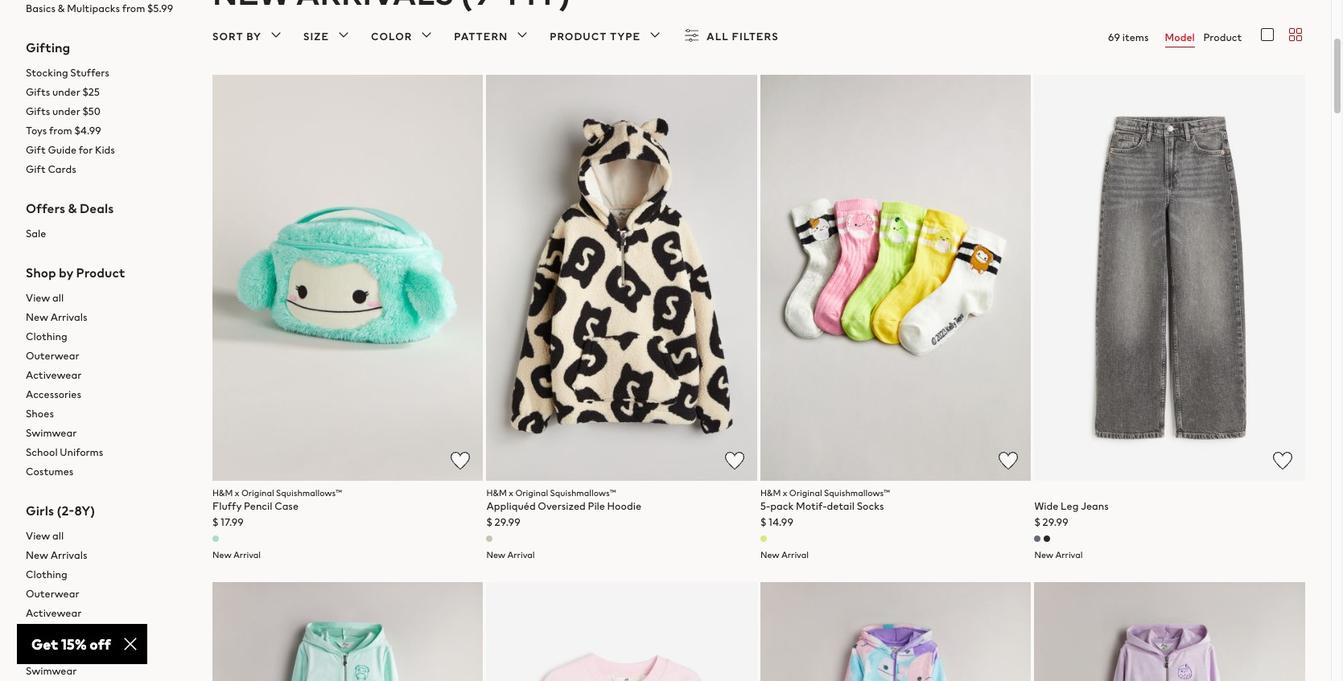 Task type: describe. For each thing, give the bounding box(es) containing it.
fluffy
[[212, 499, 242, 514]]

deals
[[80, 199, 114, 218]]

1 view all link from the top
[[26, 289, 187, 308]]

new inside girls (2-8y) view all new arrivals clothing outerwear activewear accessories shoes swimwear
[[26, 548, 48, 563]]

gift guide for kids link
[[26, 141, 187, 160]]

1 clothing link from the top
[[26, 328, 187, 347]]

basics
[[26, 1, 56, 16]]

gifting
[[26, 38, 70, 57]]

toys
[[26, 123, 47, 138]]

girls
[[26, 501, 54, 521]]

type
[[610, 29, 641, 44]]

arrivals for (2-
[[50, 548, 87, 563]]

1 activewear link from the top
[[26, 366, 187, 385]]

from inside gifting stocking stuffers gifts under $25 gifts under $50 toys from $4.99 gift guide for kids gift cards
[[49, 123, 72, 138]]

toys from $4.99 link
[[26, 122, 187, 141]]

1 gift from the top
[[26, 142, 46, 158]]

4 new arrival from the left
[[1035, 549, 1083, 561]]

new down wide
[[1035, 549, 1054, 561]]

product type button
[[550, 26, 665, 48]]

69 items
[[1108, 30, 1149, 45]]

29.99 inside wide leg jeans $ 29.99
[[1043, 515, 1069, 530]]

offers & deals sale
[[26, 199, 114, 241]]

5-
[[761, 499, 770, 514]]

original for pencil
[[241, 487, 274, 500]]

(2-
[[57, 501, 74, 521]]

gifts under $50 link
[[26, 102, 187, 122]]

arrival for $ 17.99
[[233, 549, 261, 561]]

fluffy pencil casemodel image
[[212, 75, 483, 481]]

new down the 14.99
[[761, 549, 780, 561]]

color button
[[371, 26, 437, 48]]

pattern button
[[454, 26, 532, 48]]

$ inside h&m x original squishmallows™ 5-pack motif-detail socks $ 14.99
[[761, 515, 766, 530]]

squishmallows™ for motif-
[[824, 487, 890, 500]]

new arrival for $ 17.99
[[212, 549, 261, 561]]

product for product
[[1204, 30, 1242, 45]]

1 2-piece velour setmodel image from the left
[[212, 582, 483, 682]]

wide leg jeans $ 29.99
[[1035, 499, 1109, 530]]

guide
[[48, 142, 77, 158]]

view for shop
[[26, 291, 50, 306]]

2 accessories link from the top
[[26, 624, 187, 643]]

all
[[707, 29, 729, 44]]

original for oversized
[[515, 487, 548, 500]]

2 2-piece velour setmodel image from the left
[[1035, 582, 1305, 682]]

69
[[1108, 30, 1120, 45]]

hoodie
[[607, 499, 642, 514]]

jeans
[[1081, 499, 1109, 514]]

filters
[[732, 29, 779, 44]]

motif-
[[796, 499, 827, 514]]

2 outerwear link from the top
[[26, 585, 187, 604]]

1 horizontal spatial from
[[122, 1, 145, 16]]

shop by product view all new arrivals clothing outerwear activewear accessories shoes swimwear school uniforms costumes
[[26, 263, 125, 480]]

$25
[[82, 84, 100, 100]]

size button
[[303, 26, 353, 48]]

new inside shop by product view all new arrivals clothing outerwear activewear accessories shoes swimwear school uniforms costumes
[[26, 310, 48, 325]]

case
[[275, 499, 299, 514]]

arrival for $ 14.99
[[781, 549, 809, 561]]

accessories for shop
[[26, 387, 81, 402]]

x for pack
[[783, 487, 788, 500]]

h&m x original squishmallows™ fluffy pencil case $ 17.99
[[212, 487, 342, 530]]

clothing for shop
[[26, 329, 67, 344]]

basics & multipacks from $5.99 link
[[26, 0, 187, 18]]

1 outerwear link from the top
[[26, 347, 187, 366]]

accessories for girls
[[26, 625, 81, 641]]

17.99
[[221, 515, 244, 530]]

2 activewear link from the top
[[26, 604, 187, 624]]

outerwear for shop
[[26, 348, 79, 364]]

all for (2-
[[52, 529, 64, 544]]

1 new arrivals link from the top
[[26, 308, 187, 328]]

leg
[[1061, 499, 1079, 514]]

stuffers
[[70, 65, 109, 80]]

sort by
[[212, 29, 262, 44]]

5-pack motif-detail socksmodel image
[[761, 75, 1031, 481]]

squishmallows™ for case
[[276, 487, 342, 500]]

wide leg jeans image
[[1035, 75, 1305, 481]]

girls (2-8y) view all new arrivals clothing outerwear activewear accessories shoes swimwear
[[26, 501, 95, 679]]

by for sort
[[247, 29, 262, 44]]

h&m for appliquéd
[[486, 487, 507, 500]]

5-pack motif-detail socks link
[[761, 499, 884, 514]]

pencil
[[244, 499, 272, 514]]

2 view all link from the top
[[26, 527, 187, 546]]

costumes
[[26, 464, 74, 480]]

all filters
[[707, 29, 779, 44]]

8y)
[[74, 501, 95, 521]]

product inside shop by product view all new arrivals clothing outerwear activewear accessories shoes swimwear school uniforms costumes
[[76, 263, 125, 282]]

school uniforms link
[[26, 443, 187, 463]]

h&m x original squishmallows™ appliquéd oversized pile hoodie $ 29.99
[[486, 487, 642, 530]]

arrival for $ 29.99
[[507, 549, 535, 561]]



Task type: locate. For each thing, give the bounding box(es) containing it.
view all link down 8y)
[[26, 527, 187, 546]]

&
[[58, 1, 65, 16], [68, 199, 77, 218]]

1 clothing from the top
[[26, 329, 67, 344]]

outerwear for girls
[[26, 587, 79, 602]]

14.99
[[769, 515, 794, 530]]

1 arrival from the left
[[233, 549, 261, 561]]

1 vertical spatial gifts
[[26, 104, 50, 119]]

2 all from the top
[[52, 529, 64, 544]]

1 $ from the left
[[212, 515, 218, 530]]

0 horizontal spatial from
[[49, 123, 72, 138]]

view for girls
[[26, 529, 50, 544]]

new arrival down the 14.99
[[761, 549, 809, 561]]

0 horizontal spatial by
[[59, 263, 74, 282]]

for
[[79, 142, 93, 158]]

new
[[26, 310, 48, 325], [26, 548, 48, 563], [212, 549, 232, 561], [486, 549, 506, 561], [761, 549, 780, 561], [1035, 549, 1054, 561]]

accessories link
[[26, 385, 187, 405], [26, 624, 187, 643]]

2 horizontal spatial x
[[783, 487, 788, 500]]

1 horizontal spatial 29.99
[[1043, 515, 1069, 530]]

uniforms
[[60, 445, 103, 460]]

clothing down girls
[[26, 567, 67, 583]]

wide leg jeans link
[[1035, 499, 1109, 514]]

original inside h&m x original squishmallows™ 5-pack motif-detail socks $ 14.99
[[789, 487, 822, 500]]

2 h&m from the left
[[486, 487, 507, 500]]

0 horizontal spatial &
[[58, 1, 65, 16]]

1 original from the left
[[241, 487, 274, 500]]

0 vertical spatial swimwear link
[[26, 424, 187, 443]]

original left detail
[[789, 487, 822, 500]]

4 arrival from the left
[[1055, 549, 1083, 561]]

swimwear for girls
[[26, 664, 77, 679]]

1 all from the top
[[52, 291, 64, 306]]

0 vertical spatial gift
[[26, 142, 46, 158]]

2 clothing link from the top
[[26, 566, 187, 585]]

arrival down appliquéd
[[507, 549, 535, 561]]

2 accessories from the top
[[26, 625, 81, 641]]

1 29.99 from the left
[[495, 515, 521, 530]]

activewear for girls
[[26, 606, 82, 621]]

activewear inside girls (2-8y) view all new arrivals clothing outerwear activewear accessories shoes swimwear
[[26, 606, 82, 621]]

costumes link
[[26, 463, 187, 482]]

x inside h&m x original squishmallows™ 5-pack motif-detail socks $ 14.99
[[783, 487, 788, 500]]

1 vertical spatial activewear link
[[26, 604, 187, 624]]

h&m x original squishmallows™ 5-pack motif-detail socks $ 14.99
[[761, 487, 890, 530]]

2 x from the left
[[509, 487, 514, 500]]

items
[[1123, 30, 1149, 45]]

0 horizontal spatial x
[[235, 487, 240, 500]]

2 swimwear link from the top
[[26, 662, 187, 682]]

h&m inside h&m x original squishmallows™ 5-pack motif-detail socks $ 14.99
[[761, 487, 781, 500]]

squishmallows™ inside h&m x original squishmallows™ appliquéd oversized pile hoodie $ 29.99
[[550, 487, 616, 500]]

3 arrival from the left
[[781, 549, 809, 561]]

product inside dropdown button
[[550, 29, 607, 44]]

gift down "toys"
[[26, 142, 46, 158]]

1 new arrival from the left
[[212, 549, 261, 561]]

swimwear
[[26, 426, 77, 441], [26, 664, 77, 679]]

gifts down stocking
[[26, 84, 50, 100]]

x inside h&m x original squishmallows™ appliquéd oversized pile hoodie $ 29.99
[[509, 487, 514, 500]]

activewear inside shop by product view all new arrivals clothing outerwear activewear accessories shoes swimwear school uniforms costumes
[[26, 368, 82, 383]]

1 vertical spatial swimwear
[[26, 664, 77, 679]]

2 view from the top
[[26, 529, 50, 544]]

by for shop
[[59, 263, 74, 282]]

activewear for shop
[[26, 368, 82, 383]]

$ inside h&m x original squishmallows™ appliquéd oversized pile hoodie $ 29.99
[[486, 515, 492, 530]]

shoes
[[26, 406, 54, 422], [26, 645, 54, 660]]

shoes for shop
[[26, 406, 54, 422]]

pack
[[770, 499, 794, 514]]

by right shop
[[59, 263, 74, 282]]

1 vertical spatial from
[[49, 123, 72, 138]]

4 $ from the left
[[1035, 515, 1040, 530]]

1 horizontal spatial &
[[68, 199, 77, 218]]

2 shoes link from the top
[[26, 643, 187, 662]]

1 vertical spatial by
[[59, 263, 74, 282]]

all down shop
[[52, 291, 64, 306]]

stocking stuffers link
[[26, 64, 187, 83]]

gift
[[26, 142, 46, 158], [26, 162, 46, 177]]

original left pile
[[515, 487, 548, 500]]

$ left 17.99
[[212, 515, 218, 530]]

2 gift from the top
[[26, 162, 46, 177]]

clothing for girls
[[26, 567, 67, 583]]

all inside shop by product view all new arrivals clothing outerwear activewear accessories shoes swimwear school uniforms costumes
[[52, 291, 64, 306]]

2-piece velour setmodel image
[[212, 582, 483, 682], [1035, 582, 1305, 682]]

under left $25
[[52, 84, 80, 100]]

1 vertical spatial accessories
[[26, 625, 81, 641]]

new arrival for $ 14.99
[[761, 549, 809, 561]]

1 horizontal spatial h&m
[[486, 487, 507, 500]]

basics & multipacks from $5.99
[[26, 1, 173, 16]]

$50
[[82, 104, 101, 119]]

h&m left oversized
[[486, 487, 507, 500]]

all for by
[[52, 291, 64, 306]]

shop
[[26, 263, 56, 282]]

original inside h&m x original squishmallows™ fluffy pencil case $ 17.99
[[241, 487, 274, 500]]

new arrivals link
[[26, 308, 187, 328], [26, 546, 187, 566]]

appliquéd
[[486, 499, 536, 514]]

new down 17.99
[[212, 549, 232, 561]]

from left $5.99
[[122, 1, 145, 16]]

0 horizontal spatial 29.99
[[495, 515, 521, 530]]

29.99 down appliquéd
[[495, 515, 521, 530]]

clothing down shop
[[26, 329, 67, 344]]

1 arrivals from the top
[[50, 310, 87, 325]]

x
[[235, 487, 240, 500], [509, 487, 514, 500], [783, 487, 788, 500]]

under left $50
[[52, 104, 80, 119]]

accessories inside shop by product view all new arrivals clothing outerwear activewear accessories shoes swimwear school uniforms costumes
[[26, 387, 81, 402]]

arrivals for by
[[50, 310, 87, 325]]

2 29.99 from the left
[[1043, 515, 1069, 530]]

activewear link
[[26, 366, 187, 385], [26, 604, 187, 624]]

arrival down wide leg jeans $ 29.99
[[1055, 549, 1083, 561]]

3 h&m from the left
[[761, 487, 781, 500]]

new down shop
[[26, 310, 48, 325]]

clothing inside shop by product view all new arrivals clothing outerwear activewear accessories shoes swimwear school uniforms costumes
[[26, 329, 67, 344]]

from up guide
[[49, 123, 72, 138]]

1 horizontal spatial x
[[509, 487, 514, 500]]

1 vertical spatial shoes link
[[26, 643, 187, 662]]

1 vertical spatial outerwear link
[[26, 585, 187, 604]]

pile
[[588, 499, 605, 514]]

squishmallows™
[[276, 487, 342, 500], [550, 487, 616, 500], [824, 487, 890, 500]]

2 horizontal spatial h&m
[[761, 487, 781, 500]]

arrival
[[233, 549, 261, 561], [507, 549, 535, 561], [781, 549, 809, 561], [1055, 549, 1083, 561]]

arrivals down (2-
[[50, 548, 87, 563]]

1 accessories from the top
[[26, 387, 81, 402]]

view down shop
[[26, 291, 50, 306]]

new arrival down wide leg jeans $ 29.99
[[1035, 549, 1083, 561]]

kids
[[95, 142, 115, 158]]

& left 'deals'
[[68, 199, 77, 218]]

all inside girls (2-8y) view all new arrivals clothing outerwear activewear accessories shoes swimwear
[[52, 529, 64, 544]]

h&m inside h&m x original squishmallows™ fluffy pencil case $ 17.99
[[212, 487, 233, 500]]

view all link down sale link
[[26, 289, 187, 308]]

3 x from the left
[[783, 487, 788, 500]]

detail
[[827, 499, 855, 514]]

$
[[212, 515, 218, 530], [486, 515, 492, 530], [761, 515, 766, 530], [1035, 515, 1040, 530]]

offers
[[26, 199, 65, 218]]

by inside sort by dropdown button
[[247, 29, 262, 44]]

1 vertical spatial under
[[52, 104, 80, 119]]

stocking
[[26, 65, 68, 80]]

$ inside wide leg jeans $ 29.99
[[1035, 515, 1040, 530]]

$5.99
[[147, 1, 173, 16]]

1 vertical spatial activewear
[[26, 606, 82, 621]]

new down appliquéd
[[486, 549, 506, 561]]

product left 'type'
[[550, 29, 607, 44]]

outerwear
[[26, 348, 79, 364], [26, 587, 79, 602]]

color
[[371, 29, 412, 44]]

1 squishmallows™ from the left
[[276, 487, 342, 500]]

0 vertical spatial view
[[26, 291, 50, 306]]

3 new arrival from the left
[[761, 549, 809, 561]]

1 horizontal spatial squishmallows™
[[550, 487, 616, 500]]

0 horizontal spatial squishmallows™
[[276, 487, 342, 500]]

new arrival down appliquéd
[[486, 549, 535, 561]]

1 horizontal spatial by
[[247, 29, 262, 44]]

x for pencil
[[235, 487, 240, 500]]

0 vertical spatial shoes link
[[26, 405, 187, 424]]

sale
[[26, 226, 46, 241]]

all down (2-
[[52, 529, 64, 544]]

clothing inside girls (2-8y) view all new arrivals clothing outerwear activewear accessories shoes swimwear
[[26, 567, 67, 583]]

1 shoes link from the top
[[26, 405, 187, 424]]

1 horizontal spatial 2-piece velour setmodel image
[[1035, 582, 1305, 682]]

product
[[550, 29, 607, 44], [1204, 30, 1242, 45], [76, 263, 125, 282]]

2 outerwear from the top
[[26, 587, 79, 602]]

1 vertical spatial view
[[26, 529, 50, 544]]

new arrival down 17.99
[[212, 549, 261, 561]]

patterned pile jumpsuitmodel image
[[761, 582, 1031, 682]]

& for offers
[[68, 199, 77, 218]]

x for oversized
[[509, 487, 514, 500]]

1 vertical spatial clothing link
[[26, 566, 187, 585]]

new arrivals link down shop
[[26, 308, 187, 328]]

3 $ from the left
[[761, 515, 766, 530]]

view down girls
[[26, 529, 50, 544]]

1 vertical spatial clothing
[[26, 567, 67, 583]]

$ inside h&m x original squishmallows™ fluffy pencil case $ 17.99
[[212, 515, 218, 530]]

arrivals down shop
[[50, 310, 87, 325]]

2 horizontal spatial product
[[1204, 30, 1242, 45]]

swimwear for shop
[[26, 426, 77, 441]]

appliquéd oversized pile hoodie link
[[486, 499, 642, 514]]

swimwear link
[[26, 424, 187, 443], [26, 662, 187, 682]]

1 view from the top
[[26, 291, 50, 306]]

1 h&m from the left
[[212, 487, 233, 500]]

sort
[[212, 29, 244, 44]]

$ down wide
[[1035, 515, 1040, 530]]

0 vertical spatial arrivals
[[50, 310, 87, 325]]

2 horizontal spatial original
[[789, 487, 822, 500]]

1 vertical spatial shoes
[[26, 645, 54, 660]]

school
[[26, 445, 58, 460]]

arrival down the 14.99
[[781, 549, 809, 561]]

0 vertical spatial activewear link
[[26, 366, 187, 385]]

$ down 5-
[[761, 515, 766, 530]]

gifting stocking stuffers gifts under $25 gifts under $50 toys from $4.99 gift guide for kids gift cards
[[26, 38, 115, 177]]

outerwear link
[[26, 347, 187, 366], [26, 585, 187, 604]]

h&m for 5-
[[761, 487, 781, 500]]

2 horizontal spatial squishmallows™
[[824, 487, 890, 500]]

view inside shop by product view all new arrivals clothing outerwear activewear accessories shoes swimwear school uniforms costumes
[[26, 291, 50, 306]]

view inside girls (2-8y) view all new arrivals clothing outerwear activewear accessories shoes swimwear
[[26, 529, 50, 544]]

1 vertical spatial swimwear link
[[26, 662, 187, 682]]

gifts up "toys"
[[26, 104, 50, 119]]

original inside h&m x original squishmallows™ appliquéd oversized pile hoodie $ 29.99
[[515, 487, 548, 500]]

swimwear inside shop by product view all new arrivals clothing outerwear activewear accessories shoes swimwear school uniforms costumes
[[26, 426, 77, 441]]

0 horizontal spatial original
[[241, 487, 274, 500]]

h&m up 17.99
[[212, 487, 233, 500]]

2 $ from the left
[[486, 515, 492, 530]]

x left pencil
[[235, 487, 240, 500]]

fluffy pencil case link
[[212, 499, 299, 514]]

1 vertical spatial accessories link
[[26, 624, 187, 643]]

1 accessories link from the top
[[26, 385, 187, 405]]

accessories
[[26, 387, 81, 402], [26, 625, 81, 641]]

1 vertical spatial all
[[52, 529, 64, 544]]

new arrival
[[212, 549, 261, 561], [486, 549, 535, 561], [761, 549, 809, 561], [1035, 549, 1083, 561]]

by
[[247, 29, 262, 44], [59, 263, 74, 282]]

2 original from the left
[[515, 487, 548, 500]]

3 original from the left
[[789, 487, 822, 500]]

under
[[52, 84, 80, 100], [52, 104, 80, 119]]

1 vertical spatial gift
[[26, 162, 46, 177]]

sort by button
[[212, 26, 286, 48]]

h&m up the 14.99
[[761, 487, 781, 500]]

gifts under $25 link
[[26, 83, 187, 102]]

gift cards link
[[26, 160, 187, 179]]

29.99 down wide
[[1043, 515, 1069, 530]]

0 vertical spatial accessories link
[[26, 385, 187, 405]]

2 swimwear from the top
[[26, 664, 77, 679]]

squishmallows™ inside h&m x original squishmallows™ fluffy pencil case $ 17.99
[[276, 487, 342, 500]]

product down sale link
[[76, 263, 125, 282]]

product type
[[550, 29, 641, 44]]

1 horizontal spatial product
[[550, 29, 607, 44]]

0 vertical spatial shoes
[[26, 406, 54, 422]]

1 under from the top
[[52, 84, 80, 100]]

0 vertical spatial under
[[52, 84, 80, 100]]

0 horizontal spatial 2-piece velour setmodel image
[[212, 582, 483, 682]]

1 swimwear link from the top
[[26, 424, 187, 443]]

arrivals
[[50, 310, 87, 325], [50, 548, 87, 563]]

new arrivals link down 8y)
[[26, 546, 187, 566]]

arrivals inside shop by product view all new arrivals clothing outerwear activewear accessories shoes swimwear school uniforms costumes
[[50, 310, 87, 325]]

0 horizontal spatial product
[[76, 263, 125, 282]]

wide
[[1035, 499, 1059, 514]]

2 gifts from the top
[[26, 104, 50, 119]]

sale link
[[26, 225, 187, 244]]

1 vertical spatial &
[[68, 199, 77, 218]]

activewear
[[26, 368, 82, 383], [26, 606, 82, 621]]

from
[[122, 1, 145, 16], [49, 123, 72, 138]]

clothing link
[[26, 328, 187, 347], [26, 566, 187, 585]]

original for pack
[[789, 487, 822, 500]]

2 shoes from the top
[[26, 645, 54, 660]]

ribbed jersey topmodel image
[[486, 582, 757, 682]]

29.99 inside h&m x original squishmallows™ appliquéd oversized pile hoodie $ 29.99
[[495, 515, 521, 530]]

0 vertical spatial activewear
[[26, 368, 82, 383]]

pattern
[[454, 29, 508, 44]]

view
[[26, 291, 50, 306], [26, 529, 50, 544]]

2 new arrivals link from the top
[[26, 546, 187, 566]]

0 vertical spatial by
[[247, 29, 262, 44]]

squishmallows™ for pile
[[550, 487, 616, 500]]

1 vertical spatial view all link
[[26, 527, 187, 546]]

shoes for girls
[[26, 645, 54, 660]]

1 x from the left
[[235, 487, 240, 500]]

& inside offers & deals sale
[[68, 199, 77, 218]]

all filters button
[[683, 26, 779, 48]]

by right sort
[[247, 29, 262, 44]]

shoes inside girls (2-8y) view all new arrivals clothing outerwear activewear accessories shoes swimwear
[[26, 645, 54, 660]]

0 vertical spatial new arrivals link
[[26, 308, 187, 328]]

1 vertical spatial outerwear
[[26, 587, 79, 602]]

0 vertical spatial gifts
[[26, 84, 50, 100]]

1 gifts from the top
[[26, 84, 50, 100]]

product right model
[[1204, 30, 1242, 45]]

squishmallows™ inside h&m x original squishmallows™ 5-pack motif-detail socks $ 14.99
[[824, 487, 890, 500]]

0 vertical spatial all
[[52, 291, 64, 306]]

0 vertical spatial swimwear
[[26, 426, 77, 441]]

0 vertical spatial &
[[58, 1, 65, 16]]

2 clothing from the top
[[26, 567, 67, 583]]

0 vertical spatial accessories
[[26, 387, 81, 402]]

original left case
[[241, 487, 274, 500]]

new down girls
[[26, 548, 48, 563]]

size
[[303, 29, 329, 44]]

clothing
[[26, 329, 67, 344], [26, 567, 67, 583]]

1 activewear from the top
[[26, 368, 82, 383]]

view all link
[[26, 289, 187, 308], [26, 527, 187, 546]]

x left oversized
[[509, 487, 514, 500]]

outerwear inside shop by product view all new arrivals clothing outerwear activewear accessories shoes swimwear school uniforms costumes
[[26, 348, 79, 364]]

arrival down 17.99
[[233, 549, 261, 561]]

1 vertical spatial new arrivals link
[[26, 546, 187, 566]]

product for product type
[[550, 29, 607, 44]]

3 squishmallows™ from the left
[[824, 487, 890, 500]]

& right 'basics'
[[58, 1, 65, 16]]

2 new arrival from the left
[[486, 549, 535, 561]]

2 squishmallows™ from the left
[[550, 487, 616, 500]]

model
[[1165, 30, 1195, 45]]

arrivals inside girls (2-8y) view all new arrivals clothing outerwear activewear accessories shoes swimwear
[[50, 548, 87, 563]]

x right 5-
[[783, 487, 788, 500]]

2 under from the top
[[52, 104, 80, 119]]

h&m for fluffy
[[212, 487, 233, 500]]

gift left cards
[[26, 162, 46, 177]]

outerwear inside girls (2-8y) view all new arrivals clothing outerwear activewear accessories shoes swimwear
[[26, 587, 79, 602]]

0 horizontal spatial h&m
[[212, 487, 233, 500]]

socks
[[857, 499, 884, 514]]

0 vertical spatial outerwear
[[26, 348, 79, 364]]

1 outerwear from the top
[[26, 348, 79, 364]]

shoes link
[[26, 405, 187, 424], [26, 643, 187, 662]]

2 arrival from the left
[[507, 549, 535, 561]]

$4.99
[[74, 123, 101, 138]]

appliquéd oversized pile hoodiemodel image
[[486, 75, 757, 481]]

shoes inside shop by product view all new arrivals clothing outerwear activewear accessories shoes swimwear school uniforms costumes
[[26, 406, 54, 422]]

1 vertical spatial arrivals
[[50, 548, 87, 563]]

multipacks
[[67, 1, 120, 16]]

2 activewear from the top
[[26, 606, 82, 621]]

new arrival for $ 29.99
[[486, 549, 535, 561]]

accessories inside girls (2-8y) view all new arrivals clothing outerwear activewear accessories shoes swimwear
[[26, 625, 81, 641]]

& for basics
[[58, 1, 65, 16]]

1 swimwear from the top
[[26, 426, 77, 441]]

0 vertical spatial clothing
[[26, 329, 67, 344]]

swimwear inside girls (2-8y) view all new arrivals clothing outerwear activewear accessories shoes swimwear
[[26, 664, 77, 679]]

$ down appliquéd
[[486, 515, 492, 530]]

1 shoes from the top
[[26, 406, 54, 422]]

cards
[[48, 162, 76, 177]]

0 vertical spatial view all link
[[26, 289, 187, 308]]

1 horizontal spatial original
[[515, 487, 548, 500]]

2 arrivals from the top
[[50, 548, 87, 563]]

0 vertical spatial outerwear link
[[26, 347, 187, 366]]

h&m
[[212, 487, 233, 500], [486, 487, 507, 500], [761, 487, 781, 500]]

by inside shop by product view all new arrivals clothing outerwear activewear accessories shoes swimwear school uniforms costumes
[[59, 263, 74, 282]]

0 vertical spatial from
[[122, 1, 145, 16]]

29.99
[[495, 515, 521, 530], [1043, 515, 1069, 530]]

gifts
[[26, 84, 50, 100], [26, 104, 50, 119]]

oversized
[[538, 499, 586, 514]]

h&m inside h&m x original squishmallows™ appliquéd oversized pile hoodie $ 29.99
[[486, 487, 507, 500]]

x inside h&m x original squishmallows™ fluffy pencil case $ 17.99
[[235, 487, 240, 500]]

0 vertical spatial clothing link
[[26, 328, 187, 347]]



Task type: vqa. For each thing, say whether or not it's contained in the screenshot.
&
yes



